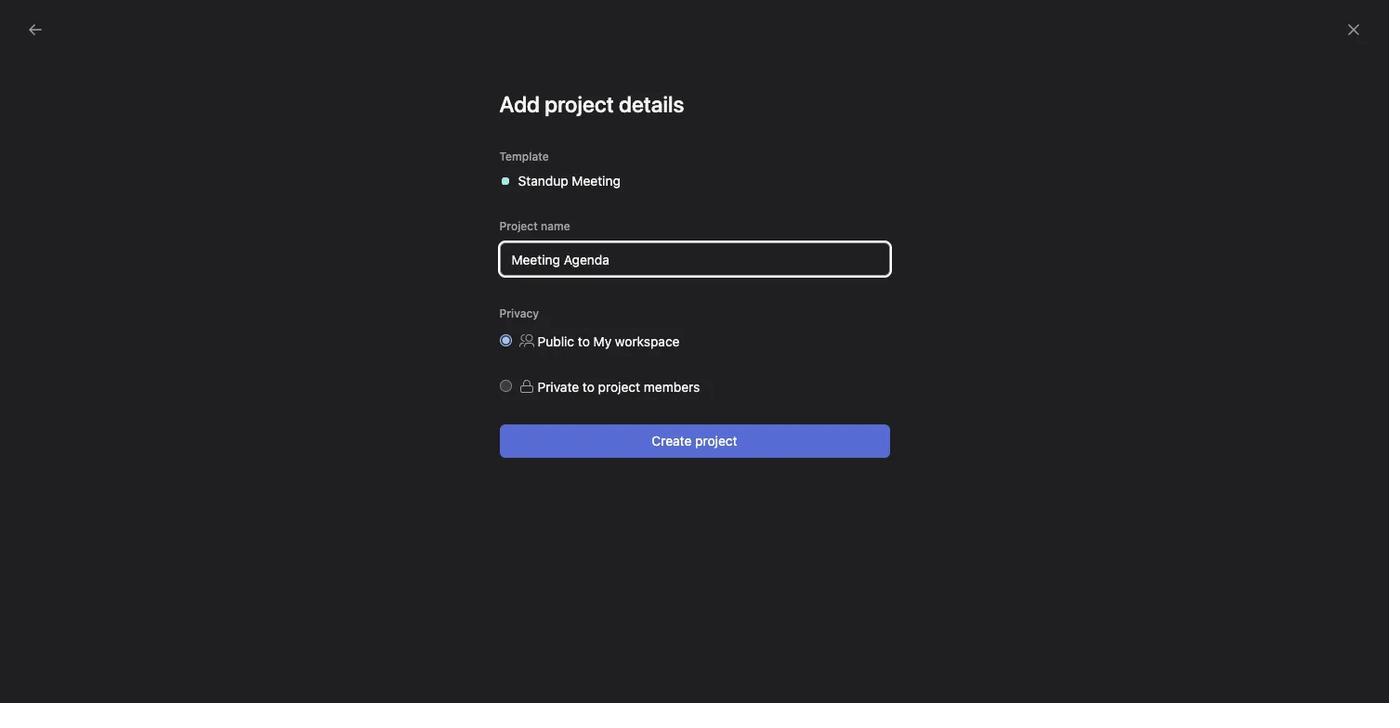 Task type: locate. For each thing, give the bounding box(es) containing it.
public
[[538, 334, 574, 349]]

2 vertical spatial project
[[695, 433, 738, 449]]

project for create
[[695, 433, 738, 449]]

mario bowers
[[431, 86, 605, 121]]

create project
[[652, 433, 738, 449]]

add project details
[[500, 91, 684, 117]]

Project name text field
[[500, 243, 890, 276]]

Public to My workspace radio
[[500, 335, 512, 347]]

meeting
[[572, 173, 621, 189]]

project right add
[[545, 91, 614, 117]]

0 vertical spatial project
[[545, 91, 614, 117]]

standup
[[518, 173, 568, 189]]

to left my
[[578, 334, 590, 349]]

to
[[578, 334, 590, 349], [583, 379, 595, 395]]

go back image
[[28, 22, 43, 37]]

privacy
[[500, 307, 539, 321]]

Private to project members radio
[[500, 380, 512, 392]]

template
[[500, 150, 549, 164]]

my
[[594, 334, 612, 349]]

project
[[545, 91, 614, 117], [598, 379, 640, 395], [695, 433, 738, 449]]

to for project
[[583, 379, 595, 395]]

to right private
[[583, 379, 595, 395]]

list box
[[475, 7, 922, 37]]

project
[[500, 219, 538, 233]]

hide sidebar image
[[24, 15, 39, 30]]

project inside button
[[695, 433, 738, 449]]

project right create
[[695, 433, 738, 449]]

create
[[652, 433, 692, 449]]

0 vertical spatial to
[[578, 334, 590, 349]]

project down 'public to my workspace'
[[598, 379, 640, 395]]

1 vertical spatial to
[[583, 379, 595, 395]]



Task type: vqa. For each thing, say whether or not it's contained in the screenshot.
option group
no



Task type: describe. For each thing, give the bounding box(es) containing it.
standup meeting
[[518, 173, 621, 189]]

workspace
[[615, 334, 680, 349]]

add
[[500, 91, 540, 117]]

members
[[644, 379, 700, 395]]

private
[[538, 379, 579, 395]]

to for my
[[578, 334, 590, 349]]

project for add
[[545, 91, 614, 117]]

1 vertical spatial project
[[598, 379, 640, 395]]

private to project members
[[538, 379, 700, 395]]

details
[[619, 91, 684, 117]]

create project button
[[500, 425, 890, 458]]

close image
[[1347, 22, 1362, 37]]

public to my workspace
[[538, 334, 680, 349]]

name
[[541, 219, 570, 233]]

project name
[[500, 219, 570, 233]]



